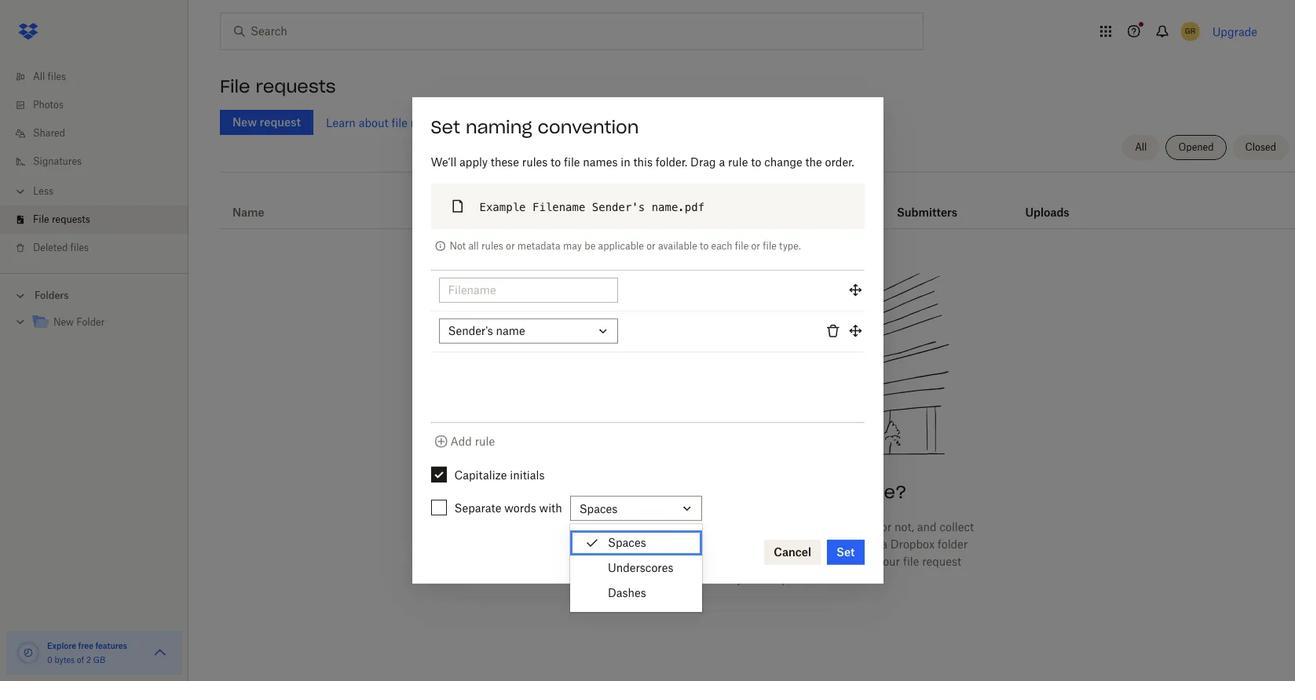 Task type: describe. For each thing, give the bounding box(es) containing it.
signatures
[[33, 156, 82, 167]]

of
[[77, 656, 84, 665]]

file left names
[[564, 155, 580, 169]]

list box containing spaces
[[570, 531, 702, 606]]

choose.
[[575, 555, 615, 569]]

and
[[917, 521, 937, 534]]

signatures link
[[13, 148, 188, 176]]

naming
[[466, 116, 532, 138]]

applicable
[[598, 240, 644, 252]]

dropbox.
[[616, 538, 663, 552]]

or left available
[[647, 240, 656, 252]]

2 horizontal spatial a
[[881, 538, 887, 552]]

not
[[450, 240, 466, 252]]

new folder link
[[31, 313, 176, 334]]

spaces inside spaces button
[[579, 502, 618, 516]]

explore
[[47, 642, 76, 651]]

they
[[728, 521, 750, 534]]

automatically
[[730, 538, 801, 552]]

capitalize
[[454, 469, 507, 482]]

order.
[[825, 155, 854, 169]]

not,
[[895, 521, 914, 534]]

add rule
[[450, 435, 495, 449]]

opened button
[[1166, 135, 1226, 160]]

will
[[693, 538, 712, 552]]

1 vertical spatial rules
[[481, 240, 503, 252]]

all button
[[1122, 135, 1160, 160]]

closed button
[[1233, 135, 1289, 160]]

free
[[78, 642, 93, 651]]

learn about file requests
[[326, 116, 455, 129]]

folder
[[76, 317, 105, 328]]

to down set naming convention in the left of the page
[[551, 155, 561, 169]]

in inside set naming convention 'dialog'
[[621, 155, 630, 169]]

list containing all files
[[0, 53, 188, 273]]

name.pdf
[[652, 201, 705, 214]]

names
[[583, 155, 618, 169]]

created button
[[512, 203, 555, 222]]

access
[[699, 573, 734, 586]]

who
[[800, 555, 822, 569]]

sender's
[[592, 201, 645, 214]]

privacy
[[644, 555, 682, 569]]

upgrade
[[1212, 25, 1257, 38]]

file right 'about'
[[391, 116, 408, 129]]

cannot
[[660, 573, 696, 586]]

so
[[754, 555, 766, 569]]

1 horizontal spatial your
[[737, 573, 760, 586]]

something
[[661, 482, 756, 504]]

deleted files link
[[13, 234, 188, 262]]

rule inside add rule button
[[475, 435, 495, 449]]

change
[[764, 155, 802, 169]]

from for someone?
[[762, 482, 805, 504]]

request files from anyone, whether they have a dropbox account or not, and collect them in your dropbox. files will be automatically organized into a dropbox folder you choose. your privacy is important, so those who upload to your file request cannot access your dropbox account.
[[541, 521, 974, 586]]

1 column header from the left
[[704, 185, 799, 222]]

we'll
[[431, 155, 457, 169]]

file requests inside list item
[[33, 214, 90, 225]]

whether
[[682, 521, 725, 534]]

learn
[[326, 116, 356, 129]]

request
[[922, 555, 961, 569]]

deleted files
[[33, 242, 89, 254]]

to left 'change'
[[751, 155, 761, 169]]

with
[[539, 502, 562, 515]]

row containing name
[[220, 178, 1295, 229]]

into
[[858, 538, 878, 552]]

files for deleted
[[70, 242, 89, 254]]

file inside list item
[[33, 214, 49, 225]]

the
[[805, 155, 822, 169]]

file requests list item
[[0, 206, 188, 234]]

1 horizontal spatial a
[[780, 521, 786, 534]]

closed
[[1245, 141, 1276, 153]]

files for all
[[48, 71, 66, 82]]

a inside 'dialog'
[[719, 155, 725, 169]]

words
[[504, 502, 536, 515]]

capitalize initials
[[454, 469, 545, 482]]

requests inside list item
[[52, 214, 90, 225]]

request
[[541, 521, 584, 534]]

account
[[836, 521, 878, 534]]

set
[[431, 116, 460, 138]]

add rule button
[[432, 433, 495, 452]]

may
[[563, 240, 582, 252]]

less
[[33, 185, 53, 197]]

file requests link
[[13, 206, 188, 234]]

2 column header from the left
[[897, 185, 960, 222]]

available
[[658, 240, 697, 252]]

all files
[[33, 71, 66, 82]]

opened
[[1178, 141, 1214, 153]]

Filename text field
[[448, 282, 608, 299]]

or inside the request files from anyone, whether they have a dropbox account or not, and collect them in your dropbox. files will be automatically organized into a dropbox folder you choose. your privacy is important, so those who upload to your file request cannot access your dropbox account.
[[881, 521, 892, 534]]

new folder
[[53, 317, 105, 328]]

have
[[753, 521, 777, 534]]

collect
[[940, 521, 974, 534]]



Task type: locate. For each thing, give the bounding box(es) containing it.
all inside button
[[1135, 141, 1147, 153]]

each
[[711, 240, 732, 252]]

0 vertical spatial all
[[33, 71, 45, 82]]

1 horizontal spatial files
[[70, 242, 89, 254]]

0 vertical spatial from
[[762, 482, 805, 504]]

0 horizontal spatial your
[[590, 538, 613, 552]]

0 horizontal spatial requests
[[52, 214, 90, 225]]

0 horizontal spatial rules
[[481, 240, 503, 252]]

0 vertical spatial file
[[220, 75, 250, 97]]

rules right these
[[522, 155, 548, 169]]

anyone,
[[639, 521, 679, 534]]

0 horizontal spatial rule
[[475, 435, 495, 449]]

important,
[[696, 555, 751, 569]]

list box
[[570, 531, 702, 606]]

set naming convention dialog
[[412, 97, 883, 584]]

all
[[468, 240, 479, 252]]

1 vertical spatial file
[[33, 214, 49, 225]]

all inside list
[[33, 71, 45, 82]]

quota usage element
[[16, 641, 41, 666]]

learn about file requests link
[[326, 116, 455, 129]]

0 horizontal spatial file requests
[[33, 214, 90, 225]]

1 vertical spatial be
[[715, 538, 727, 552]]

or left metadata
[[506, 240, 515, 252]]

file left 'request'
[[903, 555, 919, 569]]

this
[[633, 155, 653, 169]]

3 column header from the left
[[1025, 185, 1088, 222]]

0 horizontal spatial column header
[[704, 185, 799, 222]]

from for anyone,
[[611, 521, 636, 534]]

spaces inside option
[[608, 536, 646, 550]]

or
[[506, 240, 515, 252], [647, 240, 656, 252], [751, 240, 760, 252], [881, 521, 892, 534]]

set naming convention
[[431, 116, 639, 138]]

0 vertical spatial in
[[621, 155, 630, 169]]

0 horizontal spatial from
[[611, 521, 636, 534]]

account.
[[810, 573, 855, 586]]

from up have
[[762, 482, 805, 504]]

0 vertical spatial requests
[[256, 75, 336, 97]]

separate words with
[[454, 502, 562, 515]]

all
[[33, 71, 45, 82], [1135, 141, 1147, 153]]

file right each
[[735, 240, 749, 252]]

all for all
[[1135, 141, 1147, 153]]

organized
[[804, 538, 855, 552]]

features
[[95, 642, 127, 651]]

dropbox up organized
[[789, 521, 833, 534]]

your
[[618, 555, 641, 569]]

dropbox down those
[[763, 573, 807, 586]]

rules
[[522, 155, 548, 169], [481, 240, 503, 252]]

requests up we'll
[[411, 116, 455, 129]]

0 horizontal spatial files
[[48, 71, 66, 82]]

name
[[232, 206, 265, 219]]

2 horizontal spatial files
[[587, 521, 608, 534]]

new
[[53, 317, 74, 328]]

convention
[[538, 116, 639, 138]]

1 vertical spatial files
[[70, 242, 89, 254]]

dropbox
[[789, 521, 833, 534], [890, 538, 935, 552], [763, 573, 807, 586]]

dropbox image
[[13, 16, 44, 47]]

drag
[[690, 155, 716, 169]]

files up photos
[[48, 71, 66, 82]]

2 horizontal spatial your
[[877, 555, 900, 569]]

all up photos
[[33, 71, 45, 82]]

shared
[[33, 127, 65, 139]]

files right deleted
[[70, 242, 89, 254]]

you
[[554, 555, 572, 569]]

2 vertical spatial a
[[881, 538, 887, 552]]

list
[[0, 53, 188, 273]]

0 horizontal spatial in
[[577, 538, 587, 552]]

0 horizontal spatial file
[[33, 214, 49, 225]]

your down into
[[877, 555, 900, 569]]

in inside the request files from anyone, whether they have a dropbox account or not, and collect them in your dropbox. files will be automatically organized into a dropbox folder you choose. your privacy is important, so those who upload to your file request cannot access your dropbox account.
[[577, 538, 587, 552]]

folder
[[938, 538, 968, 552]]

1 vertical spatial from
[[611, 521, 636, 534]]

deleted
[[33, 242, 68, 254]]

1 horizontal spatial file
[[220, 75, 250, 97]]

file requests
[[220, 75, 336, 97], [33, 214, 90, 225]]

requests up deleted files
[[52, 214, 90, 225]]

0 horizontal spatial all
[[33, 71, 45, 82]]

1 vertical spatial a
[[780, 521, 786, 534]]

about
[[359, 116, 389, 129]]

to down into
[[864, 555, 874, 569]]

all for all files
[[33, 71, 45, 82]]

1 vertical spatial all
[[1135, 141, 1147, 153]]

1 vertical spatial in
[[577, 538, 587, 552]]

to
[[551, 155, 561, 169], [751, 155, 761, 169], [700, 240, 709, 252], [864, 555, 874, 569]]

metadata
[[517, 240, 561, 252]]

rule right the add
[[475, 435, 495, 449]]

files
[[48, 71, 66, 82], [70, 242, 89, 254], [587, 521, 608, 534]]

apply
[[460, 155, 488, 169]]

1 vertical spatial rule
[[475, 435, 495, 449]]

your up the choose.
[[590, 538, 613, 552]]

example
[[479, 201, 526, 214]]

spaces option
[[570, 531, 702, 556]]

2 vertical spatial dropbox
[[763, 573, 807, 586]]

spaces up request
[[579, 502, 618, 516]]

file requests up the learn
[[220, 75, 336, 97]]

1 horizontal spatial from
[[762, 482, 805, 504]]

be up important,
[[715, 538, 727, 552]]

2 horizontal spatial column header
[[1025, 185, 1088, 222]]

all files link
[[13, 63, 188, 91]]

0 vertical spatial a
[[719, 155, 725, 169]]

a
[[719, 155, 725, 169], [780, 521, 786, 534], [881, 538, 887, 552]]

explore free features 0 bytes of 2 gb
[[47, 642, 127, 665]]

or right each
[[751, 240, 760, 252]]

0 vertical spatial files
[[48, 71, 66, 82]]

1 horizontal spatial be
[[715, 538, 727, 552]]

1 horizontal spatial rule
[[728, 155, 748, 169]]

1 horizontal spatial rules
[[522, 155, 548, 169]]

2 vertical spatial requests
[[52, 214, 90, 225]]

from up dropbox.
[[611, 521, 636, 534]]

separate
[[454, 502, 501, 515]]

0 horizontal spatial a
[[719, 155, 725, 169]]

gb
[[93, 656, 105, 665]]

1 horizontal spatial in
[[621, 155, 630, 169]]

from
[[762, 482, 805, 504], [611, 521, 636, 534]]

row
[[220, 178, 1295, 229]]

filename
[[532, 201, 585, 214]]

someone?
[[810, 482, 907, 504]]

files inside the request files from anyone, whether they have a dropbox account or not, and collect them in your dropbox. files will be automatically organized into a dropbox folder you choose. your privacy is important, so those who upload to your file request cannot access your dropbox account.
[[587, 521, 608, 534]]

1 horizontal spatial all
[[1135, 141, 1147, 153]]

in left the this
[[621, 155, 630, 169]]

1 horizontal spatial requests
[[256, 75, 336, 97]]

all left opened
[[1135, 141, 1147, 153]]

1 horizontal spatial column header
[[897, 185, 960, 222]]

spaces up your
[[608, 536, 646, 550]]

be
[[585, 240, 596, 252], [715, 538, 727, 552]]

0 vertical spatial rules
[[522, 155, 548, 169]]

files up the choose.
[[587, 521, 608, 534]]

example filename sender's name.pdf
[[479, 201, 705, 214]]

in right them on the left bottom of the page
[[577, 538, 587, 552]]

1 vertical spatial spaces
[[608, 536, 646, 550]]

your
[[590, 538, 613, 552], [877, 555, 900, 569], [737, 573, 760, 586]]

dashes
[[608, 587, 646, 600]]

requests up the learn
[[256, 75, 336, 97]]

a right the drag
[[719, 155, 725, 169]]

them
[[547, 538, 574, 552]]

file requests up deleted files
[[33, 214, 90, 225]]

shared link
[[13, 119, 188, 148]]

0 horizontal spatial be
[[585, 240, 596, 252]]

we'll apply these rules to file names in this folder. drag a rule to change the order.
[[431, 155, 854, 169]]

1 horizontal spatial file requests
[[220, 75, 336, 97]]

rules right all at left top
[[481, 240, 503, 252]]

a right into
[[881, 538, 887, 552]]

0
[[47, 656, 52, 665]]

0 vertical spatial be
[[585, 240, 596, 252]]

your down so
[[737, 573, 760, 586]]

need something from someone?
[[608, 482, 907, 504]]

need
[[608, 482, 655, 504]]

column header
[[704, 185, 799, 222], [897, 185, 960, 222], [1025, 185, 1088, 222]]

type.
[[779, 240, 801, 252]]

1 vertical spatial your
[[877, 555, 900, 569]]

2
[[86, 656, 91, 665]]

folder.
[[656, 155, 687, 169]]

upgrade link
[[1212, 25, 1257, 38]]

files for request
[[587, 521, 608, 534]]

be inside the request files from anyone, whether they have a dropbox account or not, and collect them in your dropbox. files will be automatically organized into a dropbox folder you choose. your privacy is important, so those who upload to your file request cannot access your dropbox account.
[[715, 538, 727, 552]]

Spaces button
[[570, 496, 702, 522]]

to left each
[[700, 240, 709, 252]]

1 vertical spatial file requests
[[33, 214, 90, 225]]

dropbox down not,
[[890, 538, 935, 552]]

0 vertical spatial spaces
[[579, 502, 618, 516]]

or left not,
[[881, 521, 892, 534]]

bytes
[[55, 656, 75, 665]]

photos
[[33, 99, 64, 111]]

2 horizontal spatial requests
[[411, 116, 455, 129]]

initials
[[510, 469, 545, 482]]

be right may
[[585, 240, 596, 252]]

1 vertical spatial requests
[[411, 116, 455, 129]]

2 vertical spatial files
[[587, 521, 608, 534]]

0 vertical spatial dropbox
[[789, 521, 833, 534]]

is
[[685, 555, 693, 569]]

less image
[[13, 184, 28, 199]]

2 vertical spatial your
[[737, 573, 760, 586]]

0 vertical spatial file requests
[[220, 75, 336, 97]]

spaces
[[579, 502, 618, 516], [608, 536, 646, 550]]

rule
[[728, 155, 748, 169], [475, 435, 495, 449]]

0 vertical spatial your
[[590, 538, 613, 552]]

1 vertical spatial dropbox
[[890, 538, 935, 552]]

file left type.
[[763, 240, 777, 252]]

these
[[491, 155, 519, 169]]

be inside set naming convention 'dialog'
[[585, 240, 596, 252]]

underscores
[[608, 562, 673, 575]]

in
[[621, 155, 630, 169], [577, 538, 587, 552]]

0 vertical spatial rule
[[728, 155, 748, 169]]

files
[[666, 538, 690, 552]]

a right have
[[780, 521, 786, 534]]

rule right the drag
[[728, 155, 748, 169]]

requests
[[256, 75, 336, 97], [411, 116, 455, 129], [52, 214, 90, 225]]

add
[[450, 435, 472, 449]]

file
[[220, 75, 250, 97], [33, 214, 49, 225]]

file inside the request files from anyone, whether they have a dropbox account or not, and collect them in your dropbox. files will be automatically organized into a dropbox folder you choose. your privacy is important, so those who upload to your file request cannot access your dropbox account.
[[903, 555, 919, 569]]

to inside the request files from anyone, whether they have a dropbox account or not, and collect them in your dropbox. files will be automatically organized into a dropbox folder you choose. your privacy is important, so those who upload to your file request cannot access your dropbox account.
[[864, 555, 874, 569]]

from inside the request files from anyone, whether they have a dropbox account or not, and collect them in your dropbox. files will be automatically organized into a dropbox folder you choose. your privacy is important, so those who upload to your file request cannot access your dropbox account.
[[611, 521, 636, 534]]



Task type: vqa. For each thing, say whether or not it's contained in the screenshot.
Drop
no



